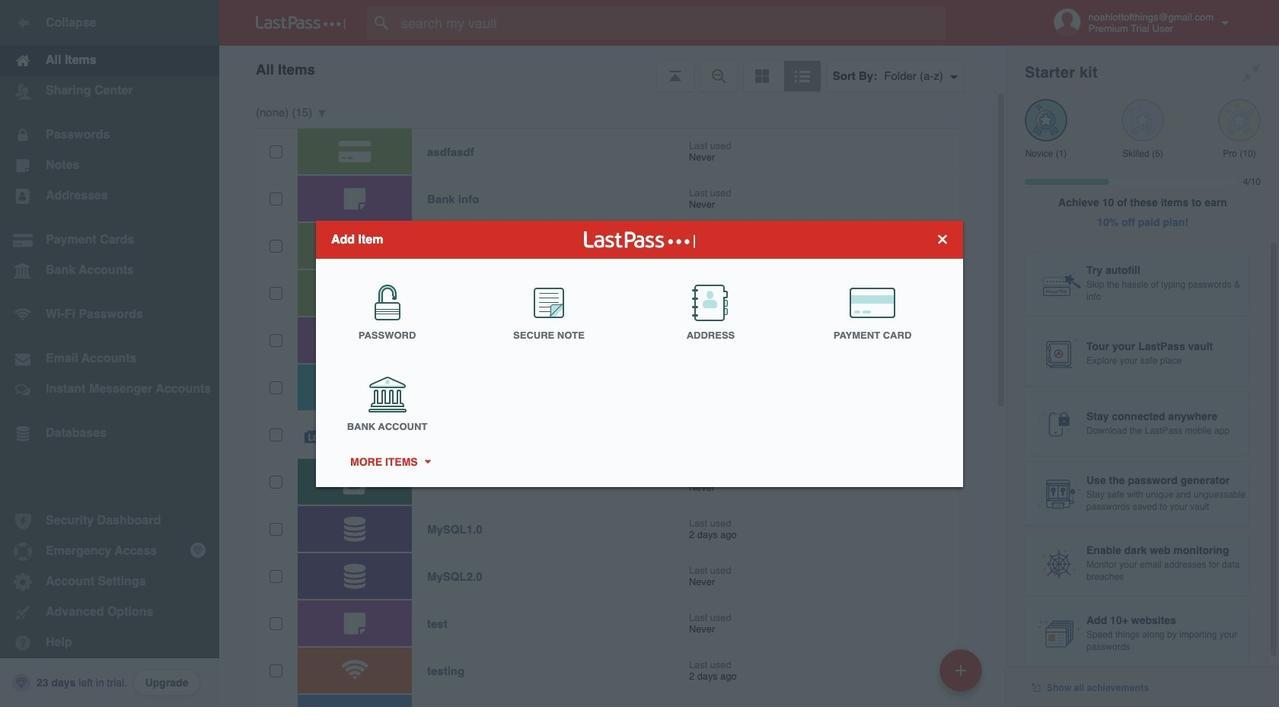 Task type: vqa. For each thing, say whether or not it's contained in the screenshot.
text box
no



Task type: describe. For each thing, give the bounding box(es) containing it.
new item image
[[956, 665, 966, 676]]

caret right image
[[422, 460, 433, 464]]

search my vault text field
[[367, 6, 976, 40]]



Task type: locate. For each thing, give the bounding box(es) containing it.
new item navigation
[[934, 645, 992, 708]]

main navigation navigation
[[0, 0, 219, 708]]

Search search field
[[367, 6, 976, 40]]

dialog
[[316, 220, 963, 487]]

lastpass image
[[256, 16, 346, 30]]

vault options navigation
[[219, 46, 1007, 91]]



